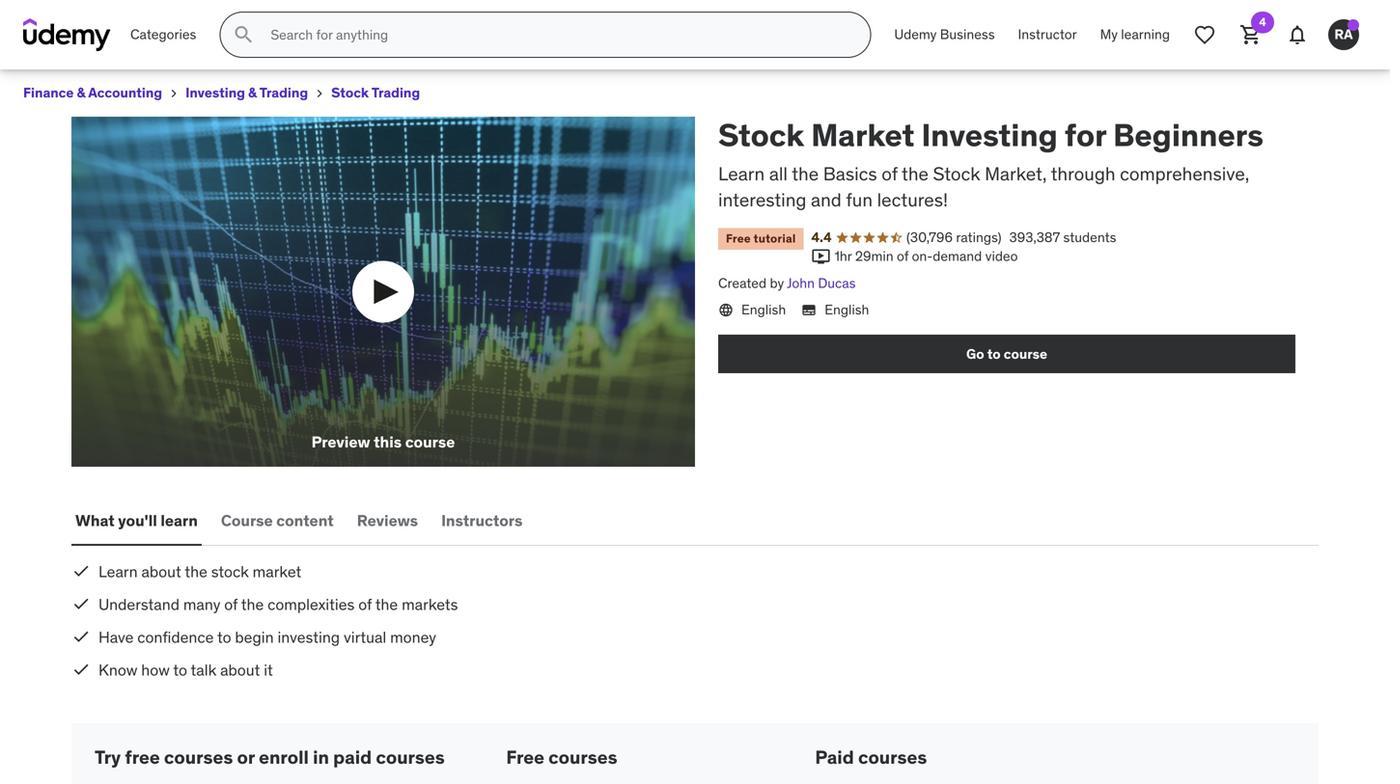 Task type: vqa. For each thing, say whether or not it's contained in the screenshot.
Software related to Software Development Tools
no



Task type: describe. For each thing, give the bounding box(es) containing it.
created
[[718, 349, 767, 367]]

left!
[[692, 36, 727, 59]]

xsmall image
[[312, 160, 327, 176]]

skills
[[604, 16, 639, 36]]

course content button
[[217, 573, 338, 619]]

through
[[1051, 237, 1116, 260]]

the down stock
[[241, 670, 264, 690]]

sale
[[840, 16, 870, 36]]

demand
[[933, 322, 982, 339]]

0 vertical spatial investing
[[185, 159, 245, 176]]

stock trading link
[[331, 156, 420, 180]]

and inside "| learn skills when and where it suits you. sale ends dec 21. 2 days left!"
[[683, 16, 709, 36]]

small image
[[71, 637, 91, 656]]

the left markets
[[375, 670, 398, 690]]

the right all
[[792, 237, 819, 260]]

market
[[811, 190, 915, 229]]

to
[[173, 735, 187, 755]]

stock market investing for beginners learn all the basics of the stock market, through comprehensive, interesting and fun lectures!
[[718, 190, 1264, 286]]

investing & trading link
[[185, 156, 308, 180]]

1hr 29min of on-demand video
[[834, 322, 1018, 339]]

lectures!
[[877, 263, 948, 286]]

submit search image
[[232, 98, 255, 121]]

1 vertical spatial about
[[220, 735, 260, 755]]

1 vertical spatial small image
[[71, 669, 91, 689]]

markets
[[402, 670, 458, 690]]

finance & accounting
[[23, 159, 162, 176]]

close image
[[1353, 17, 1373, 37]]

0 vertical spatial about
[[141, 637, 181, 657]]

course
[[405, 507, 455, 527]]

understand many of the complexities of the markets
[[98, 670, 458, 690]]

you.
[[808, 16, 836, 36]]

& for trading
[[248, 159, 257, 176]]

2
[[632, 36, 643, 59]]

you'll
[[118, 586, 157, 606]]

29min
[[855, 322, 894, 339]]

basics
[[823, 237, 877, 260]]

preview
[[311, 507, 370, 527]]

categories
[[130, 100, 196, 118]]

1hr
[[834, 322, 852, 339]]

learn inside stock market investing for beginners learn all the basics of the stock market, through comprehensive, interesting and fun lectures!
[[718, 237, 765, 260]]

interesting
[[718, 263, 807, 286]]

learn about the stock market
[[98, 637, 301, 657]]

course
[[221, 586, 273, 606]]

free
[[726, 306, 751, 321]]

the up many
[[185, 637, 207, 657]]

|
[[553, 16, 557, 36]]

categories button
[[119, 86, 208, 132]]

free tutorial
[[726, 306, 796, 321]]

of right complexities
[[358, 670, 372, 690]]

accounting
[[88, 159, 162, 176]]

stock for trading
[[331, 159, 369, 176]]

of right many
[[224, 670, 238, 690]]

finance
[[23, 159, 74, 176]]

what you'll learn
[[75, 586, 198, 606]]

days
[[647, 36, 688, 59]]

suits
[[772, 16, 805, 36]]

xsmall image
[[166, 160, 182, 176]]

market,
[[985, 237, 1047, 260]]

preview this course button
[[71, 191, 695, 542]]

of left on-
[[897, 322, 909, 339]]

preview this course
[[311, 507, 455, 527]]



Task type: locate. For each thing, give the bounding box(es) containing it.
2 vertical spatial learn
[[98, 637, 138, 657]]

small image
[[811, 322, 831, 341], [71, 669, 91, 689]]

and up left!
[[683, 16, 709, 36]]

1 horizontal spatial it
[[759, 16, 768, 36]]

trading
[[259, 159, 308, 176], [371, 159, 420, 176]]

about right "talk"
[[220, 735, 260, 755]]

reviews
[[357, 586, 418, 606]]

by
[[770, 349, 784, 367]]

&
[[77, 159, 85, 176], [248, 159, 257, 176]]

small image down small image
[[71, 669, 91, 689]]

1 horizontal spatial investing
[[921, 190, 1058, 229]]

reviews button
[[353, 573, 422, 619]]

trading left xsmall image
[[259, 159, 308, 176]]

comprehensive,
[[1120, 237, 1249, 260]]

stock right xsmall image
[[331, 159, 369, 176]]

stock up lectures!
[[933, 237, 980, 260]]

Search for anything text field
[[267, 93, 847, 126]]

small image down 4.4
[[811, 322, 831, 341]]

video
[[985, 322, 1018, 339]]

& down submit search icon
[[248, 159, 257, 176]]

learn up interesting
[[718, 237, 765, 260]]

about up understand
[[141, 637, 181, 657]]

1 vertical spatial investing
[[921, 190, 1058, 229]]

of inside stock market investing for beginners learn all the basics of the stock market, through comprehensive, interesting and fun lectures!
[[882, 237, 898, 260]]

and
[[683, 16, 709, 36], [811, 263, 842, 286]]

dec
[[911, 16, 939, 36]]

know how to talk about it
[[98, 735, 273, 755]]

it right "talk"
[[264, 735, 273, 755]]

it inside "| learn skills when and where it suits you. sale ends dec 21. 2 days left!"
[[759, 16, 768, 36]]

1 trading from the left
[[259, 159, 308, 176]]

1 vertical spatial it
[[264, 735, 273, 755]]

about
[[141, 637, 181, 657], [220, 735, 260, 755]]

learn
[[161, 586, 198, 606]]

0 horizontal spatial learn
[[98, 637, 138, 657]]

investing up 'market,'
[[921, 190, 1058, 229]]

what you'll learn button
[[71, 573, 202, 619]]

market
[[253, 637, 301, 657]]

course content
[[221, 586, 334, 606]]

trading right xsmall image
[[371, 159, 420, 176]]

1 vertical spatial learn
[[718, 237, 765, 260]]

stock up all
[[718, 190, 804, 229]]

it
[[759, 16, 768, 36], [264, 735, 273, 755]]

& right finance
[[77, 159, 85, 176]]

many
[[183, 670, 220, 690]]

2 trading from the left
[[371, 159, 420, 176]]

0 horizontal spatial small image
[[71, 669, 91, 689]]

complexities
[[268, 670, 355, 690]]

understand
[[98, 670, 180, 690]]

21.
[[942, 16, 961, 36]]

the
[[792, 237, 819, 260], [902, 237, 929, 260], [185, 637, 207, 657], [241, 670, 264, 690], [375, 670, 398, 690]]

1 horizontal spatial and
[[811, 263, 842, 286]]

1 horizontal spatial about
[[220, 735, 260, 755]]

of
[[882, 237, 898, 260], [897, 322, 909, 339], [224, 670, 238, 690], [358, 670, 372, 690]]

content
[[276, 586, 334, 606]]

investing inside stock market investing for beginners learn all the basics of the stock market, through comprehensive, interesting and fun lectures!
[[921, 190, 1058, 229]]

tutorial
[[754, 306, 796, 321]]

2 & from the left
[[248, 159, 257, 176]]

1 horizontal spatial small image
[[811, 322, 831, 341]]

finance & accounting link
[[23, 156, 162, 180]]

where
[[713, 16, 755, 36]]

investing
[[185, 159, 245, 176], [921, 190, 1058, 229]]

and left fun
[[811, 263, 842, 286]]

stock
[[331, 159, 369, 176], [718, 190, 804, 229], [933, 237, 980, 260]]

instructors
[[441, 586, 523, 606]]

2 horizontal spatial learn
[[718, 237, 765, 260]]

0 horizontal spatial &
[[77, 159, 85, 176]]

| learn skills when and where it suits you. sale ends dec 21. 2 days left!
[[553, 16, 961, 59]]

1 & from the left
[[77, 159, 85, 176]]

ends
[[874, 16, 908, 36]]

instructors button
[[437, 573, 526, 619]]

1 horizontal spatial stock
[[718, 190, 804, 229]]

0 horizontal spatial stock
[[331, 159, 369, 176]]

and inside stock market investing for beginners learn all the basics of the stock market, through comprehensive, interesting and fun lectures!
[[811, 263, 842, 286]]

0 vertical spatial and
[[683, 16, 709, 36]]

0 vertical spatial stock
[[331, 159, 369, 176]]

investing right xsmall icon
[[185, 159, 245, 176]]

0 horizontal spatial investing
[[185, 159, 245, 176]]

1 horizontal spatial trading
[[371, 159, 420, 176]]

4.4
[[811, 303, 832, 321]]

it left suits
[[759, 16, 768, 36]]

1 horizontal spatial learn
[[561, 16, 600, 36]]

fun
[[846, 263, 873, 286]]

learn right small image
[[98, 637, 138, 657]]

stock trading
[[331, 159, 420, 176]]

2 vertical spatial stock
[[933, 237, 980, 260]]

talk
[[191, 735, 216, 755]]

of up lectures!
[[882, 237, 898, 260]]

this
[[374, 507, 402, 527]]

0 horizontal spatial it
[[264, 735, 273, 755]]

know
[[98, 735, 137, 755]]

beginners
[[1113, 190, 1264, 229]]

stock
[[211, 637, 249, 657]]

0 horizontal spatial about
[[141, 637, 181, 657]]

0 horizontal spatial and
[[683, 16, 709, 36]]

0 horizontal spatial trading
[[259, 159, 308, 176]]

created by
[[718, 349, 787, 367]]

when
[[642, 16, 679, 36]]

investing & trading
[[185, 159, 308, 176]]

0 vertical spatial small image
[[811, 322, 831, 341]]

1 horizontal spatial &
[[248, 159, 257, 176]]

how
[[141, 735, 170, 755]]

2 horizontal spatial stock
[[933, 237, 980, 260]]

stock for market
[[718, 190, 804, 229]]

on-
[[912, 322, 933, 339]]

& for accounting
[[77, 159, 85, 176]]

learn right | at left top
[[561, 16, 600, 36]]

0 vertical spatial learn
[[561, 16, 600, 36]]

all
[[769, 237, 788, 260]]

udemy image
[[23, 93, 111, 126]]

0 vertical spatial it
[[759, 16, 768, 36]]

1 vertical spatial and
[[811, 263, 842, 286]]

the up lectures!
[[902, 237, 929, 260]]

learn
[[561, 16, 600, 36], [718, 237, 765, 260], [98, 637, 138, 657]]

1 vertical spatial stock
[[718, 190, 804, 229]]

for
[[1065, 190, 1106, 229]]

what
[[75, 586, 115, 606]]

learn inside "| learn skills when and where it suits you. sale ends dec 21. 2 days left!"
[[561, 16, 600, 36]]



